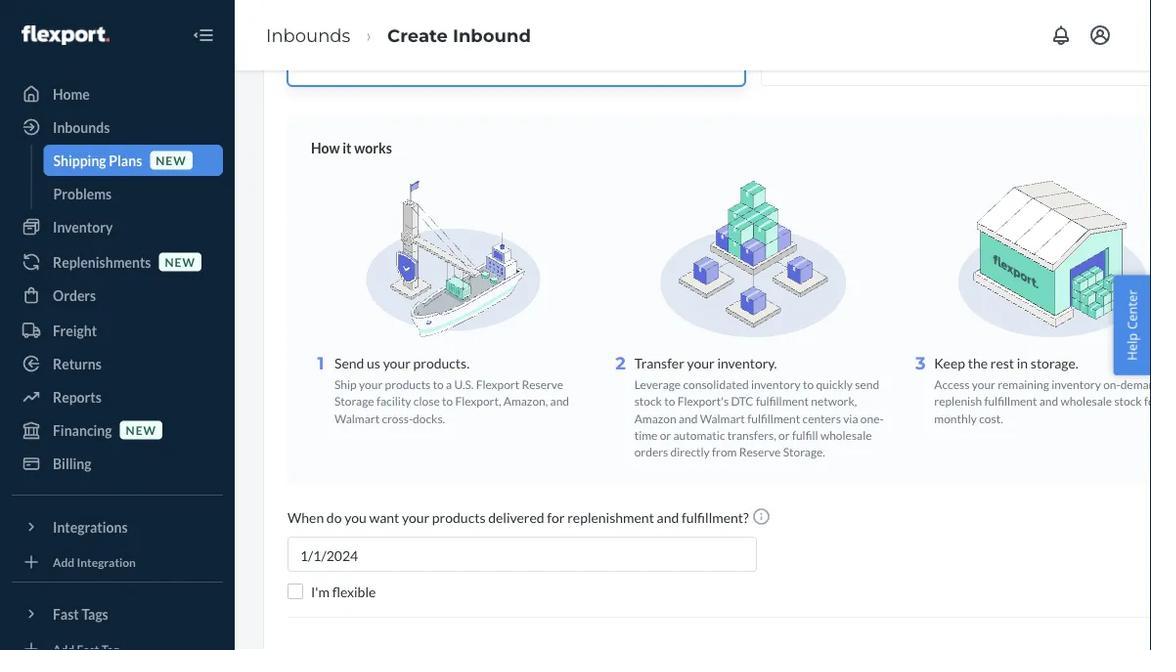 Task type: locate. For each thing, give the bounding box(es) containing it.
amazon,
[[504, 394, 548, 409]]

0 horizontal spatial walmart
[[335, 411, 380, 425]]

1 walmart from the left
[[335, 411, 380, 425]]

1 horizontal spatial products
[[432, 510, 486, 526]]

1 vertical spatial inbounds link
[[12, 112, 223, 143]]

0 horizontal spatial products
[[385, 378, 431, 392]]

from
[[712, 445, 737, 459]]

storage
[[335, 394, 374, 409]]

stock
[[635, 394, 662, 409]]

create inbound link
[[388, 24, 531, 46]]

keep
[[935, 355, 966, 371]]

flexport logo image
[[22, 25, 109, 45]]

0 vertical spatial new
[[156, 153, 187, 167]]

access
[[935, 378, 970, 392]]

centers
[[803, 411, 841, 425]]

0 horizontal spatial inbounds link
[[12, 112, 223, 143]]

your
[[383, 355, 411, 371], [687, 355, 715, 371], [359, 378, 383, 392], [972, 378, 996, 392], [402, 510, 430, 526]]

walmart inside 2 transfer your inventory. leverage consolidated inventory to quickly send stock to flexport's dtc fulfillment network, amazon and walmart fulfillment centers via one- time or automatic transfers, or fulfill wholesale orders directly from reserve storage.
[[700, 411, 745, 425]]

to left a
[[433, 378, 444, 392]]

your right the us
[[383, 355, 411, 371]]

fulfillment
[[756, 394, 809, 409], [748, 411, 801, 425]]

quickly
[[816, 378, 853, 392]]

problems
[[53, 185, 112, 202]]

0 horizontal spatial or
[[660, 428, 671, 442]]

billing
[[53, 455, 91, 472]]

breadcrumbs navigation
[[250, 7, 547, 64]]

when do you want your products delivered for replenishment and fulfillment?
[[288, 510, 752, 526]]

reserve up amazon,
[[522, 378, 564, 392]]

None checkbox
[[288, 584, 303, 600]]

0 vertical spatial and
[[550, 394, 570, 409]]

storage.
[[1031, 355, 1079, 371]]

and
[[550, 394, 570, 409], [679, 411, 698, 425], [657, 510, 679, 526]]

problems link
[[44, 178, 223, 209]]

or right time
[[660, 428, 671, 442]]

reports link
[[12, 382, 223, 413]]

or left the 'fulfill'
[[779, 428, 790, 442]]

financing
[[53, 422, 112, 439]]

and left fulfillment? on the right bottom
[[657, 510, 679, 526]]

home
[[53, 86, 90, 102]]

docks.
[[413, 411, 445, 425]]

how it works
[[311, 139, 392, 156]]

1 horizontal spatial or
[[779, 428, 790, 442]]

inbounds
[[266, 24, 351, 46], [53, 119, 110, 136]]

orders
[[53, 287, 96, 304]]

1 horizontal spatial reserve
[[739, 445, 781, 459]]

send
[[335, 355, 364, 371]]

add
[[53, 555, 75, 569]]

ship
[[335, 378, 357, 392]]

products left delivered
[[432, 510, 486, 526]]

1 horizontal spatial inbounds link
[[266, 24, 351, 46]]

reserve
[[522, 378, 564, 392], [739, 445, 781, 459]]

and up automatic
[[679, 411, 698, 425]]

new right plans at the left top of page
[[156, 153, 187, 167]]

0 horizontal spatial reserve
[[522, 378, 564, 392]]

to
[[433, 378, 444, 392], [803, 378, 814, 392], [442, 394, 453, 409], [665, 394, 676, 409]]

inventory down storage.
[[1052, 378, 1102, 392]]

do
[[327, 510, 342, 526]]

1 inventory from the left
[[751, 378, 801, 392]]

open account menu image
[[1089, 23, 1113, 47]]

2 vertical spatial and
[[657, 510, 679, 526]]

new for financing
[[126, 423, 157, 437]]

0 vertical spatial fulfillment
[[756, 394, 809, 409]]

your up consolidated on the right bottom of the page
[[687, 355, 715, 371]]

send us your products. ship your products to a u.s. flexport reserve storage facility close to flexport, amazon, and walmart cross-docks.
[[335, 355, 570, 425]]

on-
[[1104, 378, 1121, 392]]

and right amazon,
[[550, 394, 570, 409]]

3
[[916, 353, 926, 374]]

us
[[367, 355, 381, 371]]

for
[[547, 510, 565, 526]]

flexport's
[[678, 394, 729, 409]]

to down leverage
[[665, 394, 676, 409]]

center
[[1124, 290, 1141, 330]]

fulfill
[[792, 428, 819, 442]]

2 walmart from the left
[[700, 411, 745, 425]]

fulfillment?
[[682, 510, 749, 526]]

2 inventory from the left
[[1052, 378, 1102, 392]]

0 vertical spatial products
[[385, 378, 431, 392]]

reserve down the transfers,
[[739, 445, 781, 459]]

integration
[[77, 555, 136, 569]]

your down the
[[972, 378, 996, 392]]

storage.
[[783, 445, 826, 459]]

new down reports link
[[126, 423, 157, 437]]

your inside "3 keep the rest in storage. access your remaining inventory on-deman"
[[972, 378, 996, 392]]

fulfillment up the transfers,
[[748, 411, 801, 425]]

walmart down flexport's
[[700, 411, 745, 425]]

0 vertical spatial inbounds link
[[266, 24, 351, 46]]

inbounds link
[[266, 24, 351, 46], [12, 112, 223, 143]]

2 or from the left
[[779, 428, 790, 442]]

1 horizontal spatial inbounds
[[266, 24, 351, 46]]

in
[[1017, 355, 1028, 371]]

reserve inside the send us your products. ship your products to a u.s. flexport reserve storage facility close to flexport, amazon, and walmart cross-docks.
[[522, 378, 564, 392]]

fulfillment right dtc
[[756, 394, 809, 409]]

1 horizontal spatial inventory
[[1052, 378, 1102, 392]]

inbounds inside 'breadcrumbs' navigation
[[266, 24, 351, 46]]

one-
[[861, 411, 884, 425]]

and inside 2 transfer your inventory. leverage consolidated inventory to quickly send stock to flexport's dtc fulfillment network, amazon and walmart fulfillment centers via one- time or automatic transfers, or fulfill wholesale orders directly from reserve storage.
[[679, 411, 698, 425]]

new for shipping plans
[[156, 153, 187, 167]]

new up orders "link"
[[165, 255, 196, 269]]

integrations button
[[12, 512, 223, 543]]

freight
[[53, 322, 97, 339]]

inventory down inventory.
[[751, 378, 801, 392]]

freight link
[[12, 315, 223, 346]]

your inside 2 transfer your inventory. leverage consolidated inventory to quickly send stock to flexport's dtc fulfillment network, amazon and walmart fulfillment centers via one- time or automatic transfers, or fulfill wholesale orders directly from reserve storage.
[[687, 355, 715, 371]]

2 vertical spatial new
[[126, 423, 157, 437]]

1 vertical spatial and
[[679, 411, 698, 425]]

rest
[[991, 355, 1015, 371]]

1 vertical spatial new
[[165, 255, 196, 269]]

0 horizontal spatial inventory
[[751, 378, 801, 392]]

1 horizontal spatial walmart
[[700, 411, 745, 425]]

inventory
[[751, 378, 801, 392], [1052, 378, 1102, 392]]

1 vertical spatial reserve
[[739, 445, 781, 459]]

products up facility
[[385, 378, 431, 392]]

fast tags button
[[12, 599, 223, 630]]

0 vertical spatial inbounds
[[266, 24, 351, 46]]

walmart down storage
[[335, 411, 380, 425]]

1
[[317, 353, 324, 374]]

0 vertical spatial reserve
[[522, 378, 564, 392]]

0 horizontal spatial inbounds
[[53, 119, 110, 136]]

flexport
[[476, 378, 520, 392]]

the
[[968, 355, 988, 371]]

walmart
[[335, 411, 380, 425], [700, 411, 745, 425]]

plans
[[109, 152, 142, 169]]

products
[[385, 378, 431, 392], [432, 510, 486, 526]]



Task type: vqa. For each thing, say whether or not it's contained in the screenshot.
― associated with 456195588625
no



Task type: describe. For each thing, give the bounding box(es) containing it.
consolidated
[[683, 378, 749, 392]]

create
[[388, 24, 448, 46]]

returns link
[[12, 348, 223, 380]]

your down the us
[[359, 378, 383, 392]]

1 vertical spatial inbounds
[[53, 119, 110, 136]]

help
[[1124, 333, 1141, 361]]

flexport,
[[455, 394, 501, 409]]

products inside the send us your products. ship your products to a u.s. flexport reserve storage facility close to flexport, amazon, and walmart cross-docks.
[[385, 378, 431, 392]]

shipping plans
[[53, 152, 142, 169]]

reports
[[53, 389, 102, 406]]

2
[[616, 353, 626, 374]]

add integration
[[53, 555, 136, 569]]

tags
[[82, 606, 108, 623]]

replenishments
[[53, 254, 151, 271]]

close navigation image
[[192, 23, 215, 47]]

dtc
[[731, 394, 754, 409]]

u.s.
[[455, 378, 474, 392]]

leverage
[[635, 378, 681, 392]]

i'm flexible
[[311, 584, 376, 601]]

facility
[[377, 394, 411, 409]]

1 vertical spatial products
[[432, 510, 486, 526]]

home link
[[12, 78, 223, 110]]

inventory inside "3 keep the rest in storage. access your remaining inventory on-deman"
[[1052, 378, 1102, 392]]

works
[[354, 139, 392, 156]]

deman
[[1121, 378, 1152, 392]]

open notifications image
[[1050, 23, 1073, 47]]

3 keep the rest in storage. access your remaining inventory on-deman
[[916, 353, 1152, 425]]

you
[[345, 510, 367, 526]]

shipping
[[53, 152, 106, 169]]

transfers,
[[728, 428, 777, 442]]

when
[[288, 510, 324, 526]]

directly
[[671, 445, 710, 459]]

billing link
[[12, 448, 223, 479]]

flexible
[[332, 584, 376, 601]]

create inbound
[[388, 24, 531, 46]]

want
[[369, 510, 399, 526]]

inbound
[[453, 24, 531, 46]]

remaining
[[998, 378, 1050, 392]]

i'm
[[311, 584, 330, 601]]

your right "want"
[[402, 510, 430, 526]]

1/1/2024
[[300, 548, 358, 564]]

inventory inside 2 transfer your inventory. leverage consolidated inventory to quickly send stock to flexport's dtc fulfillment network, amazon and walmart fulfillment centers via one- time or automatic transfers, or fulfill wholesale orders directly from reserve storage.
[[751, 378, 801, 392]]

help center
[[1124, 290, 1141, 361]]

orders
[[635, 445, 669, 459]]

send
[[855, 378, 880, 392]]

how
[[311, 139, 340, 156]]

cross-
[[382, 411, 413, 425]]

orders link
[[12, 280, 223, 311]]

and inside the send us your products. ship your products to a u.s. flexport reserve storage facility close to flexport, amazon, and walmart cross-docks.
[[550, 394, 570, 409]]

replenishment
[[568, 510, 654, 526]]

inventory.
[[718, 355, 777, 371]]

2 transfer your inventory. leverage consolidated inventory to quickly send stock to flexport's dtc fulfillment network, amazon and walmart fulfillment centers via one- time or automatic transfers, or fulfill wholesale orders directly from reserve storage.
[[616, 353, 884, 459]]

network,
[[811, 394, 857, 409]]

integrations
[[53, 519, 128, 536]]

fast tags
[[53, 606, 108, 623]]

walmart inside the send us your products. ship your products to a u.s. flexport reserve storage facility close to flexport, amazon, and walmart cross-docks.
[[335, 411, 380, 425]]

add integration link
[[12, 551, 223, 574]]

transfer
[[635, 355, 685, 371]]

it
[[343, 139, 352, 156]]

products.
[[413, 355, 470, 371]]

inventory
[[53, 219, 113, 235]]

time
[[635, 428, 658, 442]]

returns
[[53, 356, 102, 372]]

wholesale
[[821, 428, 872, 442]]

inventory link
[[12, 211, 223, 243]]

fast
[[53, 606, 79, 623]]

to left quickly
[[803, 378, 814, 392]]

to down a
[[442, 394, 453, 409]]

new for replenishments
[[165, 255, 196, 269]]

close
[[414, 394, 440, 409]]

via
[[844, 411, 859, 425]]

amazon
[[635, 411, 677, 425]]

1 vertical spatial fulfillment
[[748, 411, 801, 425]]

delivered
[[488, 510, 545, 526]]

help center button
[[1114, 275, 1152, 376]]

automatic
[[674, 428, 726, 442]]

reserve inside 2 transfer your inventory. leverage consolidated inventory to quickly send stock to flexport's dtc fulfillment network, amazon and walmart fulfillment centers via one- time or automatic transfers, or fulfill wholesale orders directly from reserve storage.
[[739, 445, 781, 459]]

1 or from the left
[[660, 428, 671, 442]]



